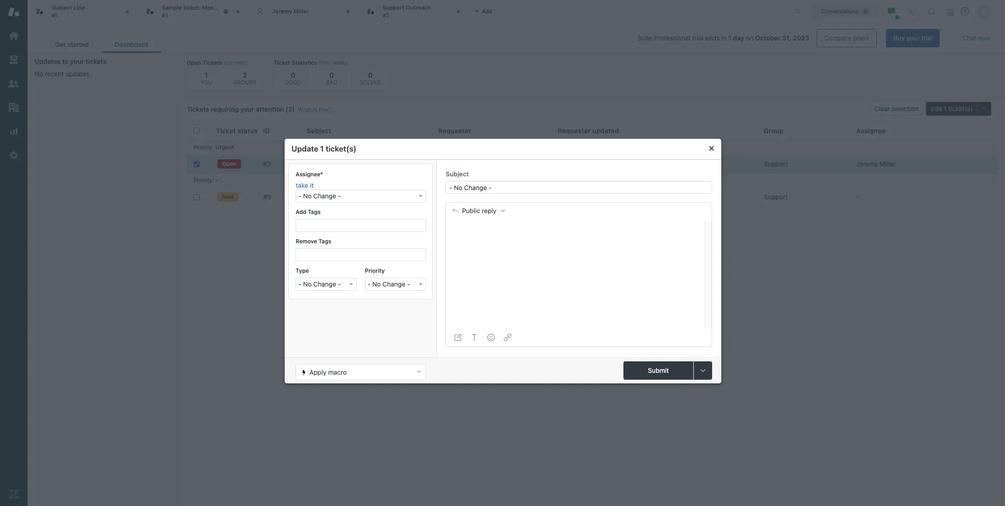 Task type: vqa. For each thing, say whether or not it's contained in the screenshot.
sixth min from the bottom of the page
no



Task type: describe. For each thing, give the bounding box(es) containing it.
recent
[[45, 70, 64, 78]]

- no change - button for type
[[296, 278, 357, 291]]

ticket statistics (this week)
[[274, 59, 348, 66]]

requester updated
[[558, 127, 619, 135]]

none checkbox inside grid
[[194, 161, 200, 167]]

it
[[310, 182, 314, 189]]

week)
[[332, 59, 348, 66]]

support inside 'support outreach #2'
[[383, 4, 404, 11]]

in
[[721, 34, 727, 42]]

trial for professional
[[692, 34, 703, 42]]

2023
[[793, 34, 809, 42]]

1 vertical spatial arrow down image
[[350, 284, 353, 286]]

get started
[[55, 40, 89, 48]]

tab containing sample ticket: meet the ticket
[[138, 0, 248, 23]]

tab containing subject line
[[28, 0, 138, 23]]

you
[[200, 79, 212, 86]]

chat now
[[962, 34, 990, 42]]

remove tags
[[296, 238, 331, 245]]

(
[[286, 105, 288, 113]]

groups
[[233, 79, 256, 86]]

updated
[[592, 127, 619, 135]]

open for open
[[222, 160, 237, 167]]

brad
[[439, 160, 453, 168]]

get help image
[[961, 7, 969, 16]]

the
[[217, 4, 226, 11]]

chat
[[962, 34, 976, 42]]

support for tina
[[764, 193, 788, 201]]

solved
[[360, 79, 381, 86]]

jeremy miller tab
[[248, 0, 359, 23]]

day
[[733, 34, 744, 42]]

wednesday 13:45
[[558, 193, 611, 201]]

- no change - for type
[[298, 280, 341, 288]]

line for subject line #5
[[74, 4, 85, 11]]

apply
[[309, 369, 326, 376]]

updates to your tickets no recent updates.
[[34, 57, 107, 78]]

professional
[[654, 34, 690, 42]]

buy your trial button
[[886, 29, 940, 47]]

statistics
[[292, 59, 317, 66]]

no for right arrow down icon
[[303, 192, 312, 200]]

reply
[[482, 207, 496, 215]]

your inside button
[[906, 34, 920, 42]]

1 inside "1 you"
[[205, 71, 208, 79]]

format text image
[[471, 334, 478, 342]]

tags for remove tags
[[319, 238, 331, 245]]

ends
[[705, 34, 720, 42]]

take
[[296, 182, 308, 189]]

tags for add tags
[[308, 209, 321, 216]]

add tags
[[296, 209, 321, 216]]

support for brad
[[764, 160, 788, 168]]

attention
[[256, 105, 284, 113]]

your for updates to your tickets
[[70, 57, 84, 65]]

tickets requiring your attention ( 2 ) what is this?
[[187, 105, 331, 113]]

dashboard
[[114, 40, 148, 48]]

× link
[[709, 143, 715, 153]]

1 right update
[[320, 144, 324, 154]]

priority for priority : -
[[194, 177, 212, 184]]

get started tab
[[42, 36, 102, 53]]

#1
[[162, 12, 168, 19]]

to
[[62, 57, 69, 65]]

Select All Tickets checkbox
[[194, 128, 200, 134]]

priority : urgent
[[194, 144, 234, 151]]

reporting image
[[8, 126, 20, 137]]

- no change - for priority
[[368, 280, 410, 288]]

0 for 0 good
[[291, 71, 295, 79]]

status
[[238, 127, 258, 135]]

group
[[764, 127, 784, 135]]

ticket for ticket status
[[216, 127, 236, 135]]

compare plans
[[824, 34, 869, 42]]

October 31, 2023 text field
[[755, 34, 809, 42]]

new
[[222, 194, 234, 200]]

is
[[313, 106, 317, 113]]

#2
[[383, 12, 389, 19]]

0 solved
[[360, 71, 381, 86]]

requiring
[[211, 105, 239, 113]]

outreach
[[406, 4, 431, 11]]

public reply button
[[445, 201, 512, 221]]

ticket
[[227, 4, 243, 11]]

chat now button
[[955, 29, 998, 47]]

(this
[[319, 59, 330, 66]]

tina
[[439, 193, 451, 201]]

no inside updates to your tickets no recent updates.
[[34, 70, 43, 78]]

0 for 0 solved
[[368, 71, 373, 79]]

conversations
[[822, 8, 859, 14]]

urgent
[[215, 144, 234, 151]]

on
[[746, 34, 753, 42]]

close image inside tab
[[233, 7, 242, 16]]

what
[[298, 106, 311, 113]]

0 good
[[285, 71, 301, 86]]

subject line #5
[[51, 4, 85, 19]]

support outreach #2
[[383, 4, 431, 19]]

bad
[[326, 79, 337, 86]]

test link
[[307, 160, 320, 168]]

jeremy inside tab
[[272, 8, 292, 15]]

: for -
[[212, 177, 214, 184]]

type
[[296, 268, 309, 274]]

started
[[68, 40, 89, 48]]

take it link
[[296, 182, 426, 190]]

remove
[[296, 238, 317, 245]]

jeremy miller inside tab
[[272, 8, 309, 15]]

public reply
[[462, 207, 496, 215]]

jeremy miller inside grid
[[856, 160, 896, 168]]

test
[[307, 160, 320, 168]]

draft mode image
[[454, 334, 462, 342]]

compare
[[824, 34, 851, 42]]



Task type: locate. For each thing, give the bounding box(es) containing it.
0 horizontal spatial #5
[[51, 12, 58, 19]]

0 vertical spatial tickets
[[203, 59, 222, 66]]

tags
[[308, 209, 321, 216], [319, 238, 331, 245]]

3 groups
[[233, 71, 256, 86]]

1 horizontal spatial miller
[[880, 160, 896, 168]]

0 vertical spatial ticket
[[274, 59, 290, 66]]

update 1 ticket(s)
[[292, 144, 356, 154]]

0 vertical spatial miller
[[294, 8, 309, 15]]

change down remove tags
[[313, 280, 336, 288]]

admin image
[[8, 149, 20, 161]]

2 tab from the left
[[138, 0, 248, 23]]

1 vertical spatial support
[[764, 160, 788, 168]]

0 vertical spatial jeremy
[[272, 8, 292, 15]]

trial right buy
[[921, 34, 933, 42]]

jeremy miller
[[272, 8, 309, 15], [856, 160, 896, 168]]

0 horizontal spatial trial
[[692, 34, 703, 42]]

1 vertical spatial tickets
[[187, 105, 209, 113]]

priority
[[194, 144, 212, 151], [194, 177, 212, 184], [365, 268, 385, 274]]

suite
[[637, 34, 652, 42]]

no for bottom arrow down icon
[[303, 280, 312, 288]]

None field
[[297, 220, 426, 230], [297, 249, 426, 259], [297, 220, 426, 230], [297, 249, 426, 259]]

arrow down image
[[419, 195, 423, 197], [350, 284, 353, 286]]

1 horizontal spatial your
[[240, 105, 254, 113]]

1 close image from the left
[[233, 7, 242, 16]]

zendesk support image
[[8, 6, 20, 18]]

line
[[74, 4, 85, 11], [331, 193, 344, 201]]

compare plans button
[[817, 29, 877, 47]]

organizations image
[[8, 102, 20, 114]]

tickets up select all tickets checkbox
[[187, 105, 209, 113]]

1 vertical spatial jeremy miller
[[856, 160, 896, 168]]

assignee
[[856, 127, 886, 135]]

ticket:
[[183, 4, 201, 11]]

now
[[978, 34, 990, 42]]

jeremy inside grid
[[856, 160, 878, 168]]

2
[[288, 105, 292, 113]]

insert emojis image
[[487, 334, 495, 342]]

0 inside 0 bad
[[330, 71, 334, 79]]

no left arrow down image
[[372, 280, 381, 288]]

grid
[[180, 122, 1005, 507]]

this?
[[319, 106, 331, 113]]

0 horizontal spatial jeremy miller
[[272, 8, 309, 15]]

1 vertical spatial miller
[[880, 160, 896, 168]]

close image for line
[[123, 7, 132, 16]]

good
[[285, 79, 301, 86]]

1 vertical spatial ticket
[[216, 127, 236, 135]]

1 inside "section"
[[728, 34, 731, 42]]

0 horizontal spatial jeremy
[[272, 8, 292, 15]]

3 tab from the left
[[359, 0, 469, 23]]

get
[[55, 40, 66, 48]]

: for urgent
[[212, 144, 214, 151]]

main element
[[0, 0, 28, 507]]

1 tab from the left
[[28, 0, 138, 23]]

trial for your
[[921, 34, 933, 42]]

ticket up 0 good
[[274, 59, 290, 66]]

1 : from the top
[[212, 144, 214, 151]]

assignee* take it
[[296, 171, 323, 189]]

0 vertical spatial line
[[74, 4, 85, 11]]

1 horizontal spatial line
[[331, 193, 344, 201]]

suite professional trial ends in 1 day on october 31, 2023
[[637, 34, 809, 42]]

clear selection button
[[869, 102, 924, 116]]

1 vertical spatial tags
[[319, 238, 331, 245]]

arrow up image
[[416, 369, 423, 375]]

no for arrow down image
[[372, 280, 381, 288]]

requester for requester
[[438, 127, 471, 135]]

close image
[[233, 7, 242, 16], [343, 7, 353, 16]]

1 requester from the left
[[438, 127, 471, 135]]

ticket(s) right edit
[[948, 105, 973, 113]]

displays possible ticket submission types image
[[699, 367, 707, 375]]

change for priority
[[382, 280, 405, 288]]

miller
[[294, 8, 309, 15], [880, 160, 896, 168]]

selection
[[892, 105, 919, 113]]

updates.
[[65, 70, 91, 78]]

close image for outreach
[[454, 7, 463, 16]]

no down updates
[[34, 70, 43, 78]]

ticket(s) inside button
[[948, 105, 973, 113]]

tags right remove
[[319, 238, 331, 245]]

0 horizontal spatial your
[[70, 57, 84, 65]]

: down priority : urgent at left top
[[212, 177, 214, 184]]

tab list containing get started
[[42, 36, 161, 53]]

subject down brad at the top
[[446, 171, 469, 178]]

conversations button
[[812, 4, 880, 19]]

open up "1 you"
[[187, 59, 201, 66]]

submit button
[[623, 362, 693, 380]]

subject down the it
[[307, 193, 330, 201]]

: left urgent
[[212, 144, 214, 151]]

2 vertical spatial support
[[764, 193, 788, 201]]

zendesk image
[[8, 489, 20, 501]]

your for tickets requiring your attention
[[240, 105, 254, 113]]

subject inside 'subject line #5'
[[51, 4, 72, 11]]

0 vertical spatial support
[[383, 4, 404, 11]]

ticket status
[[216, 127, 258, 135]]

2 horizontal spatial 0
[[368, 71, 373, 79]]

open for open tickets (current)
[[187, 59, 201, 66]]

views image
[[8, 54, 20, 66]]

1 horizontal spatial arrow down image
[[419, 195, 423, 197]]

your right buy
[[906, 34, 920, 42]]

section
[[168, 29, 940, 47]]

tickets
[[86, 57, 107, 65]]

1 close image from the left
[[123, 7, 132, 16]]

plans
[[853, 34, 869, 42]]

#5 down #3
[[263, 193, 271, 201]]

0 horizontal spatial requester
[[438, 127, 471, 135]]

0 horizontal spatial ticket
[[216, 127, 236, 135]]

13:45
[[594, 193, 611, 201]]

requester for requester updated
[[558, 127, 591, 135]]

0 vertical spatial jeremy miller
[[272, 8, 309, 15]]

2 vertical spatial priority
[[365, 268, 385, 274]]

1 inside the edit 1 ticket(s) button
[[944, 105, 947, 113]]

×
[[709, 143, 715, 153]]

subject
[[51, 4, 72, 11], [307, 127, 331, 135], [446, 171, 469, 178], [307, 193, 330, 201]]

1 horizontal spatial jeremy miller
[[856, 160, 896, 168]]

ticket(s) right update
[[326, 144, 356, 154]]

1 vertical spatial line
[[331, 193, 344, 201]]

ticket up urgent
[[216, 127, 236, 135]]

support
[[383, 4, 404, 11], [764, 160, 788, 168], [764, 193, 788, 201]]

2 requester from the left
[[558, 127, 591, 135]]

0 down statistics
[[291, 71, 295, 79]]

(current)
[[224, 59, 247, 66]]

add link (cmd k) image
[[504, 334, 511, 342]]

0 horizontal spatial close image
[[123, 7, 132, 16]]

line inside subject line link
[[331, 193, 344, 201]]

#5 inside 'subject line #5'
[[51, 12, 58, 19]]

zendesk products image
[[947, 9, 954, 15]]

1 vertical spatial your
[[70, 57, 84, 65]]

tags right add
[[308, 209, 321, 216]]

customers image
[[8, 78, 20, 90]]

requester up brad at the top
[[438, 127, 471, 135]]

1 horizontal spatial close image
[[343, 7, 353, 16]]

tab
[[28, 0, 138, 23], [138, 0, 248, 23], [359, 0, 469, 23]]

clear selection
[[874, 105, 919, 113]]

0 vertical spatial priority
[[194, 144, 212, 151]]

0 horizontal spatial arrow down image
[[350, 284, 353, 286]]

0 inside 0 good
[[291, 71, 295, 79]]

2 horizontal spatial your
[[906, 34, 920, 42]]

close image left #2
[[343, 7, 353, 16]]

1 horizontal spatial ticket
[[274, 59, 290, 66]]

1 0 from the left
[[291, 71, 295, 79]]

no down 'type'
[[303, 280, 312, 288]]

line down take it link at the left of the page
[[331, 193, 344, 201]]

macro
[[328, 369, 347, 376]]

open
[[187, 59, 201, 66], [222, 160, 237, 167]]

edit 1 ticket(s)
[[931, 105, 973, 113]]

clear
[[874, 105, 890, 113]]

1 horizontal spatial trial
[[921, 34, 933, 42]]

close image right the the
[[233, 7, 242, 16]]

edit
[[931, 105, 942, 113]]

arrow down image
[[419, 284, 423, 286]]

apply macro button
[[296, 365, 426, 381]]

open tickets (current)
[[187, 59, 247, 66]]

line inside 'subject line #5'
[[74, 4, 85, 11]]

subject line link
[[307, 193, 344, 201]]

id
[[263, 127, 270, 135]]

line for subject line
[[331, 193, 344, 201]]

2 close image from the left
[[454, 7, 463, 16]]

no down the it
[[303, 192, 312, 200]]

ticket
[[274, 59, 290, 66], [216, 127, 236, 135]]

jeremy
[[272, 8, 292, 15], [856, 160, 878, 168]]

- no change - button for priority
[[365, 278, 426, 291]]

section containing suite professional trial ends in
[[168, 29, 940, 47]]

change
[[313, 192, 336, 200], [313, 280, 336, 288], [382, 280, 405, 288]]

ticket(s) for update 1 ticket(s)
[[326, 144, 356, 154]]

trial inside button
[[921, 34, 933, 42]]

2 close image from the left
[[343, 7, 353, 16]]

buy your trial
[[893, 34, 933, 42]]

-
[[215, 177, 218, 184], [298, 192, 301, 200], [338, 192, 341, 200], [856, 193, 859, 201], [298, 280, 301, 288], [338, 280, 341, 288], [368, 280, 371, 288], [407, 280, 410, 288]]

3 0 from the left
[[368, 71, 373, 79]]

ticket(s) for edit 1 ticket(s)
[[948, 105, 973, 113]]

- no change - down the it
[[298, 192, 341, 200]]

assignee*
[[296, 171, 323, 178]]

2 vertical spatial your
[[240, 105, 254, 113]]

0 vertical spatial arrow down image
[[419, 195, 423, 197]]

ticket(s)
[[948, 105, 973, 113], [326, 144, 356, 154]]

1 down open tickets (current)
[[205, 71, 208, 79]]

subject up update 1 ticket(s)
[[307, 127, 331, 135]]

1 trial from the left
[[692, 34, 703, 42]]

#3
[[263, 160, 271, 168]]

sample ticket: meet the ticket #1
[[162, 4, 243, 19]]

2 : from the top
[[212, 177, 214, 184]]

no
[[34, 70, 43, 78], [303, 192, 312, 200], [303, 280, 312, 288], [372, 280, 381, 288]]

0 horizontal spatial 0
[[291, 71, 295, 79]]

0 for 0 bad
[[330, 71, 334, 79]]

1 vertical spatial ticket(s)
[[326, 144, 356, 154]]

0 horizontal spatial ticket(s)
[[326, 144, 356, 154]]

- no change - left arrow down image
[[368, 280, 410, 288]]

open down urgent
[[222, 160, 237, 167]]

get started image
[[8, 30, 20, 42]]

subject up get
[[51, 4, 72, 11]]

apply macro
[[309, 369, 347, 376]]

2 0 from the left
[[330, 71, 334, 79]]

tabs tab list
[[28, 0, 785, 23]]

your inside updates to your tickets no recent updates.
[[70, 57, 84, 65]]

0 vertical spatial :
[[212, 144, 214, 151]]

0 vertical spatial open
[[187, 59, 201, 66]]

0
[[291, 71, 295, 79], [330, 71, 334, 79], [368, 71, 373, 79]]

1 vertical spatial jeremy
[[856, 160, 878, 168]]

1 horizontal spatial ticket(s)
[[948, 105, 973, 113]]

1 horizontal spatial jeremy
[[856, 160, 878, 168]]

updates
[[34, 57, 61, 65]]

0 down (this
[[330, 71, 334, 79]]

0 horizontal spatial close image
[[233, 7, 242, 16]]

0 horizontal spatial miller
[[294, 8, 309, 15]]

close image inside jeremy miller tab
[[343, 7, 353, 16]]

1 horizontal spatial 0
[[330, 71, 334, 79]]

0 vertical spatial tags
[[308, 209, 321, 216]]

1 right edit
[[944, 105, 947, 113]]

#5 up get
[[51, 12, 58, 19]]

miller inside tab
[[294, 8, 309, 15]]

)
[[292, 105, 295, 113]]

requester left updated on the top of page
[[558, 127, 591, 135]]

meet
[[202, 4, 216, 11]]

close image right outreach
[[454, 7, 463, 16]]

update
[[292, 144, 318, 154]]

1 vertical spatial #5
[[263, 193, 271, 201]]

1 horizontal spatial open
[[222, 160, 237, 167]]

0 right 0 bad
[[368, 71, 373, 79]]

None text field
[[446, 181, 712, 194]]

priority for priority : urgent
[[194, 144, 212, 151]]

:
[[212, 144, 214, 151], [212, 177, 214, 184]]

1 vertical spatial :
[[212, 177, 214, 184]]

1 vertical spatial priority
[[194, 177, 212, 184]]

1 horizontal spatial requester
[[558, 127, 591, 135]]

buy
[[893, 34, 905, 42]]

tab list
[[42, 36, 161, 53]]

priority for priority
[[365, 268, 385, 274]]

change for type
[[313, 280, 336, 288]]

your up status
[[240, 105, 254, 113]]

line up started
[[74, 4, 85, 11]]

change left arrow down image
[[382, 280, 405, 288]]

None checkbox
[[194, 194, 200, 200]]

grid containing ticket status
[[180, 122, 1005, 507]]

1 horizontal spatial close image
[[454, 7, 463, 16]]

subject line
[[307, 193, 344, 201]]

0 vertical spatial your
[[906, 34, 920, 42]]

1 you
[[200, 71, 212, 86]]

0 horizontal spatial open
[[187, 59, 201, 66]]

- no change - down 'type'
[[298, 280, 341, 288]]

wednesday
[[558, 193, 593, 201]]

1 vertical spatial open
[[222, 160, 237, 167]]

your right to
[[70, 57, 84, 65]]

3
[[243, 71, 247, 79]]

1 horizontal spatial #5
[[263, 193, 271, 201]]

0 inside 0 solved
[[368, 71, 373, 79]]

None checkbox
[[194, 161, 200, 167]]

close image up dashboard
[[123, 7, 132, 16]]

change down the it
[[313, 192, 336, 200]]

tickets up "1 you"
[[203, 59, 222, 66]]

2 trial from the left
[[921, 34, 933, 42]]

trial
[[692, 34, 703, 42], [921, 34, 933, 42]]

ticket for ticket statistics (this week)
[[274, 59, 290, 66]]

public
[[462, 207, 480, 215]]

0 vertical spatial #5
[[51, 12, 58, 19]]

add
[[296, 209, 306, 216]]

tab containing support outreach
[[359, 0, 469, 23]]

close image
[[123, 7, 132, 16], [454, 7, 463, 16]]

0 horizontal spatial line
[[74, 4, 85, 11]]

trial left ends
[[692, 34, 703, 42]]

1 right in
[[728, 34, 731, 42]]

0 vertical spatial ticket(s)
[[948, 105, 973, 113]]



